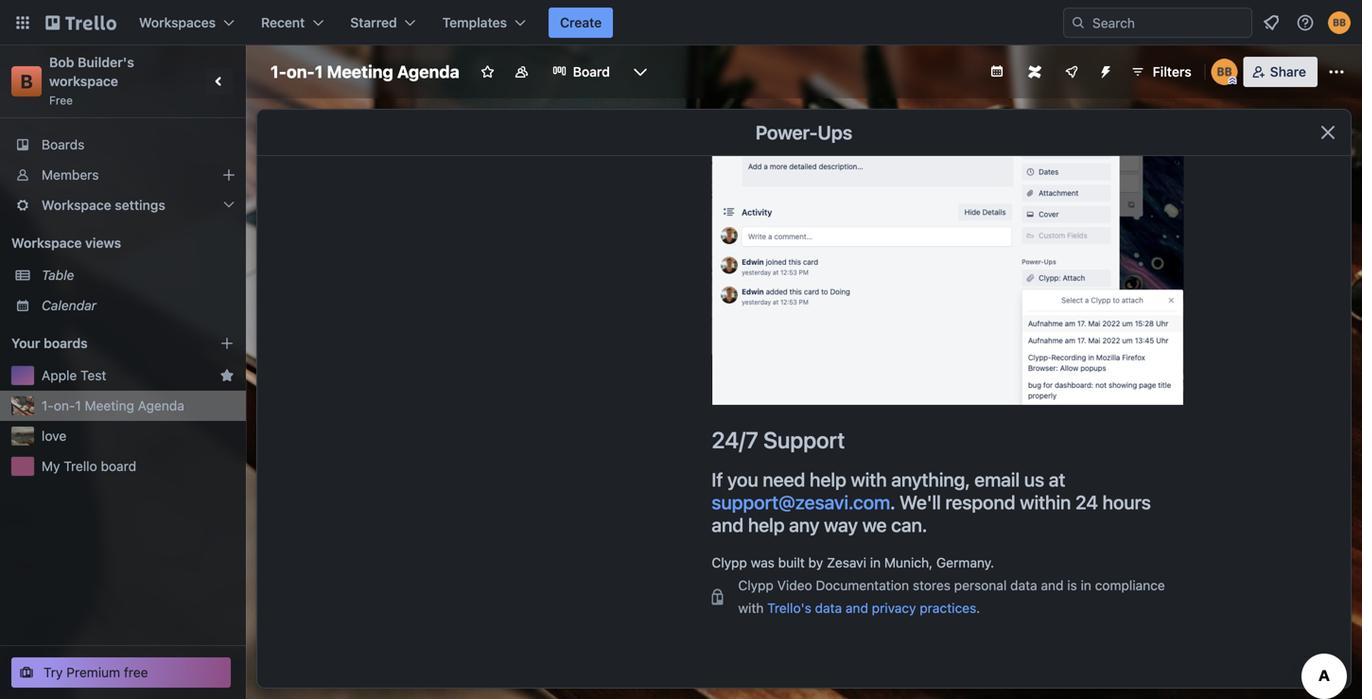Task type: locate. For each thing, give the bounding box(es) containing it.
1 vertical spatial clypp
[[739, 578, 774, 593]]

in up the documentation
[[871, 555, 881, 571]]

1 horizontal spatial in
[[1081, 578, 1092, 593]]

1 vertical spatial 1
[[75, 398, 81, 414]]

clypp down was
[[739, 578, 774, 593]]

zesavi
[[827, 555, 867, 571]]

within
[[1021, 491, 1072, 513]]

0 vertical spatial on-
[[287, 62, 315, 82]]

bob builder (bobbuilder40) image
[[1329, 11, 1352, 34]]

board
[[573, 64, 610, 80]]

0 horizontal spatial data
[[816, 600, 843, 616]]

and inside . we'll respond within 24 hours and help any way we can.
[[712, 514, 744, 536]]

workspace views
[[11, 235, 121, 251]]

filters
[[1154, 64, 1192, 80]]

1
[[315, 62, 323, 82], [75, 398, 81, 414]]

and down the documentation
[[846, 600, 869, 616]]

b
[[20, 70, 33, 92]]

with
[[851, 468, 888, 491], [739, 600, 764, 616]]

. left we'll
[[891, 491, 896, 513]]

members
[[42, 167, 99, 183]]

back to home image
[[45, 8, 116, 38]]

agenda left star or unstar board icon
[[397, 62, 460, 82]]

agenda inside board name text field
[[397, 62, 460, 82]]

video
[[778, 578, 813, 593]]

0 horizontal spatial help
[[749, 514, 785, 536]]

way
[[825, 514, 859, 536]]

add board image
[[220, 336, 235, 351]]

1 vertical spatial 1-
[[42, 398, 54, 414]]

we
[[863, 514, 887, 536]]

bob builder's workspace free
[[49, 54, 138, 107]]

compliance
[[1096, 578, 1166, 593]]

1 vertical spatial with
[[739, 600, 764, 616]]

workspace
[[49, 73, 118, 89]]

workspace inside 'dropdown button'
[[42, 197, 111, 213]]

1 horizontal spatial meeting
[[327, 62, 393, 82]]

starred icon image
[[220, 368, 235, 383]]

with up we at the right bottom of page
[[851, 468, 888, 491]]

1 vertical spatial agenda
[[138, 398, 184, 414]]

help left any
[[749, 514, 785, 536]]

1 vertical spatial on-
[[54, 398, 75, 414]]

test
[[81, 368, 106, 383]]

trello
[[64, 459, 97, 474]]

clypp
[[712, 555, 748, 571], [739, 578, 774, 593]]

and down if
[[712, 514, 744, 536]]

calendar
[[42, 298, 97, 313]]

love
[[42, 428, 66, 444]]

meeting down starred
[[327, 62, 393, 82]]

workspace for workspace settings
[[42, 197, 111, 213]]

0 horizontal spatial 1-on-1 meeting agenda
[[42, 398, 184, 414]]

0 vertical spatial and
[[712, 514, 744, 536]]

1 vertical spatial workspace
[[11, 235, 82, 251]]

1- down "recent"
[[271, 62, 287, 82]]

1-on-1 meeting agenda
[[271, 62, 460, 82], [42, 398, 184, 414]]

power-
[[756, 121, 818, 143]]

0 horizontal spatial .
[[891, 491, 896, 513]]

0 vertical spatial workspace
[[42, 197, 111, 213]]

by
[[809, 555, 824, 571]]

. we'll respond within 24 hours and help any way we can.
[[712, 491, 1152, 536]]

trello's data and privacy practices .
[[768, 600, 981, 616]]

in
[[871, 555, 881, 571], [1081, 578, 1092, 593]]

1 horizontal spatial agenda
[[397, 62, 460, 82]]

try premium free button
[[11, 658, 231, 688]]

on-
[[287, 62, 315, 82], [54, 398, 75, 414]]

in right is
[[1081, 578, 1092, 593]]

on- inside board name text field
[[287, 62, 315, 82]]

create button
[[549, 8, 613, 38]]

your boards
[[11, 336, 88, 351]]

0 vertical spatial .
[[891, 491, 896, 513]]

1 vertical spatial help
[[749, 514, 785, 536]]

apple
[[42, 368, 77, 383]]

workspaces
[[139, 15, 216, 30]]

share
[[1271, 64, 1307, 80]]

stores
[[913, 578, 951, 593]]

clypp inside clypp video documentation stores personal data and is in compliance with
[[739, 578, 774, 593]]

1 down apple test
[[75, 398, 81, 414]]

switch to… image
[[13, 13, 32, 32]]

0 vertical spatial 1
[[315, 62, 323, 82]]

1 horizontal spatial 1-on-1 meeting agenda
[[271, 62, 460, 82]]

on- down apple
[[54, 398, 75, 414]]

.
[[891, 491, 896, 513], [977, 600, 981, 616]]

0 horizontal spatial agenda
[[138, 398, 184, 414]]

help
[[810, 468, 847, 491], [749, 514, 785, 536]]

2 horizontal spatial and
[[1042, 578, 1064, 593]]

0 vertical spatial agenda
[[397, 62, 460, 82]]

0 vertical spatial clypp
[[712, 555, 748, 571]]

views
[[85, 235, 121, 251]]

1-on-1 meeting agenda down the apple test link
[[42, 398, 184, 414]]

starred
[[350, 15, 397, 30]]

apple test
[[42, 368, 106, 383]]

1 vertical spatial .
[[977, 600, 981, 616]]

0 vertical spatial in
[[871, 555, 881, 571]]

filters button
[[1125, 57, 1198, 87]]

1 horizontal spatial on-
[[287, 62, 315, 82]]

boards
[[44, 336, 88, 351]]

workspace down members
[[42, 197, 111, 213]]

0 vertical spatial meeting
[[327, 62, 393, 82]]

1-on-1 meeting agenda inside board name text field
[[271, 62, 460, 82]]

and left is
[[1042, 578, 1064, 593]]

0 vertical spatial help
[[810, 468, 847, 491]]

1 vertical spatial meeting
[[85, 398, 134, 414]]

1-on-1 meeting agenda down starred
[[271, 62, 460, 82]]

table link
[[42, 266, 235, 285]]

workspace
[[42, 197, 111, 213], [11, 235, 82, 251]]

help inside if you need help with anything, email us at support@zesavi.com
[[810, 468, 847, 491]]

table
[[42, 267, 74, 283]]

workspaces button
[[128, 8, 246, 38]]

1 vertical spatial in
[[1081, 578, 1092, 593]]

1 inside board name text field
[[315, 62, 323, 82]]

meeting down the test
[[85, 398, 134, 414]]

0 vertical spatial with
[[851, 468, 888, 491]]

bob
[[49, 54, 74, 70]]

free
[[124, 665, 148, 681]]

1 horizontal spatial 1
[[315, 62, 323, 82]]

if you need help with anything, email us at support@zesavi.com
[[712, 468, 1066, 513]]

1 horizontal spatial with
[[851, 468, 888, 491]]

personal
[[955, 578, 1007, 593]]

0 vertical spatial data
[[1011, 578, 1038, 593]]

1 horizontal spatial data
[[1011, 578, 1038, 593]]

help up support@zesavi.com
[[810, 468, 847, 491]]

1 down recent popup button
[[315, 62, 323, 82]]

create
[[560, 15, 602, 30]]

0 vertical spatial 1-
[[271, 62, 287, 82]]

help inside . we'll respond within 24 hours and help any way we can.
[[749, 514, 785, 536]]

agenda up "love" link
[[138, 398, 184, 414]]

1 horizontal spatial and
[[846, 600, 869, 616]]

calendar link
[[42, 296, 235, 315]]

data
[[1011, 578, 1038, 593], [816, 600, 843, 616]]

clypp power-up image
[[712, 43, 1185, 405]]

1 horizontal spatial help
[[810, 468, 847, 491]]

1- up love
[[42, 398, 54, 414]]

recent button
[[250, 8, 335, 38]]

on- down recent popup button
[[287, 62, 315, 82]]

data right personal
[[1011, 578, 1038, 593]]

0 horizontal spatial with
[[739, 600, 764, 616]]

boards
[[42, 137, 85, 152]]

try premium free
[[44, 665, 148, 681]]

clypp for clypp was built by zesavi in munich, germany.
[[712, 555, 748, 571]]

24/7 support
[[712, 427, 846, 453]]

can.
[[892, 514, 928, 536]]

apple test link
[[42, 366, 212, 385]]

1 vertical spatial and
[[1042, 578, 1064, 593]]

free
[[49, 94, 73, 107]]

0 horizontal spatial and
[[712, 514, 744, 536]]

and inside clypp video documentation stores personal data and is in compliance with
[[1042, 578, 1064, 593]]

. down personal
[[977, 600, 981, 616]]

bob builder (bobbuilder40) image
[[1212, 59, 1239, 85]]

0 vertical spatial 1-on-1 meeting agenda
[[271, 62, 460, 82]]

1 horizontal spatial 1-
[[271, 62, 287, 82]]

0 horizontal spatial 1-
[[42, 398, 54, 414]]

data right trello's
[[816, 600, 843, 616]]

0 horizontal spatial in
[[871, 555, 881, 571]]

and
[[712, 514, 744, 536], [1042, 578, 1064, 593], [846, 600, 869, 616]]

confluence icon image
[[1029, 65, 1042, 79]]

built
[[779, 555, 805, 571]]

Board name text field
[[261, 57, 469, 87]]

hours
[[1103, 491, 1152, 513]]

clypp left was
[[712, 555, 748, 571]]

workspace up table
[[11, 235, 82, 251]]

with left trello's
[[739, 600, 764, 616]]



Task type: describe. For each thing, give the bounding box(es) containing it.
my trello board
[[42, 459, 136, 474]]

us
[[1025, 468, 1045, 491]]

and for is
[[1042, 578, 1064, 593]]

workspace visible image
[[515, 64, 530, 80]]

any
[[790, 514, 820, 536]]

documentation
[[816, 578, 910, 593]]

primary element
[[0, 0, 1363, 45]]

1 horizontal spatial .
[[977, 600, 981, 616]]

if
[[712, 468, 723, 491]]

boards link
[[0, 130, 246, 160]]

1-on-1 meeting agenda link
[[42, 397, 235, 416]]

starred button
[[339, 8, 428, 38]]

1 vertical spatial 1-on-1 meeting agenda
[[42, 398, 184, 414]]

is
[[1068, 578, 1078, 593]]

your
[[11, 336, 40, 351]]

settings
[[115, 197, 165, 213]]

ups
[[818, 121, 853, 143]]

you
[[728, 468, 759, 491]]

anything,
[[892, 468, 971, 491]]

workspace navigation collapse icon image
[[206, 68, 233, 95]]

meeting inside board name text field
[[327, 62, 393, 82]]

with inside clypp video documentation stores personal data and is in compliance with
[[739, 600, 764, 616]]

this member is an admin of this board. image
[[1229, 77, 1238, 85]]

templates
[[443, 15, 507, 30]]

0 horizontal spatial 1
[[75, 398, 81, 414]]

board link
[[541, 57, 622, 87]]

email
[[975, 468, 1021, 491]]

2 vertical spatial and
[[846, 600, 869, 616]]

support@zesavi.com
[[712, 491, 891, 513]]

0 horizontal spatial on-
[[54, 398, 75, 414]]

. inside . we'll respond within 24 hours and help any way we can.
[[891, 491, 896, 513]]

your boards with 4 items element
[[11, 332, 191, 355]]

builder's
[[78, 54, 134, 70]]

24/7
[[712, 427, 759, 453]]

clypp was built by zesavi in munich, germany.
[[712, 555, 995, 571]]

practices
[[920, 600, 977, 616]]

board
[[101, 459, 136, 474]]

share button
[[1244, 57, 1318, 87]]

0 horizontal spatial meeting
[[85, 398, 134, 414]]

munich,
[[885, 555, 933, 571]]

open information menu image
[[1297, 13, 1316, 32]]

with inside if you need help with anything, email us at support@zesavi.com
[[851, 468, 888, 491]]

templates button
[[431, 8, 538, 38]]

members link
[[0, 160, 246, 190]]

at
[[1050, 468, 1066, 491]]

star or unstar board image
[[481, 64, 496, 80]]

24
[[1076, 491, 1099, 513]]

respond
[[946, 491, 1016, 513]]

automation image
[[1091, 57, 1118, 83]]

trello's data and privacy practices link
[[768, 600, 977, 616]]

clypp video documentation stores personal data and is in compliance with
[[739, 578, 1166, 616]]

support@zesavi.com link
[[712, 491, 891, 513]]

privacy
[[872, 600, 917, 616]]

and for help
[[712, 514, 744, 536]]

love link
[[42, 427, 235, 446]]

1 vertical spatial data
[[816, 600, 843, 616]]

trello's
[[768, 600, 812, 616]]

was
[[751, 555, 775, 571]]

need
[[763, 468, 806, 491]]

recent
[[261, 15, 305, 30]]

Search field
[[1087, 9, 1252, 37]]

data inside clypp video documentation stores personal data and is in compliance with
[[1011, 578, 1038, 593]]

bob builder's workspace link
[[49, 54, 138, 89]]

customize views image
[[631, 62, 650, 81]]

in inside clypp video documentation stores personal data and is in compliance with
[[1081, 578, 1092, 593]]

calendar power-up image
[[990, 63, 1005, 79]]

power ups image
[[1065, 64, 1080, 80]]

premium
[[66, 665, 120, 681]]

workspace for workspace views
[[11, 235, 82, 251]]

search image
[[1071, 15, 1087, 30]]

1- inside board name text field
[[271, 62, 287, 82]]

clypp for clypp video documentation stores personal data and is in compliance with
[[739, 578, 774, 593]]

workspace settings
[[42, 197, 165, 213]]

my trello board link
[[42, 457, 235, 476]]

b link
[[11, 66, 42, 97]]

0 notifications image
[[1261, 11, 1283, 34]]

we'll
[[900, 491, 942, 513]]

my
[[42, 459, 60, 474]]

germany.
[[937, 555, 995, 571]]

try
[[44, 665, 63, 681]]

workspace settings button
[[0, 190, 246, 221]]

support
[[764, 427, 846, 453]]

show menu image
[[1328, 62, 1347, 81]]

power-ups
[[756, 121, 853, 143]]



Task type: vqa. For each thing, say whether or not it's contained in the screenshot.
Apple Test link
yes



